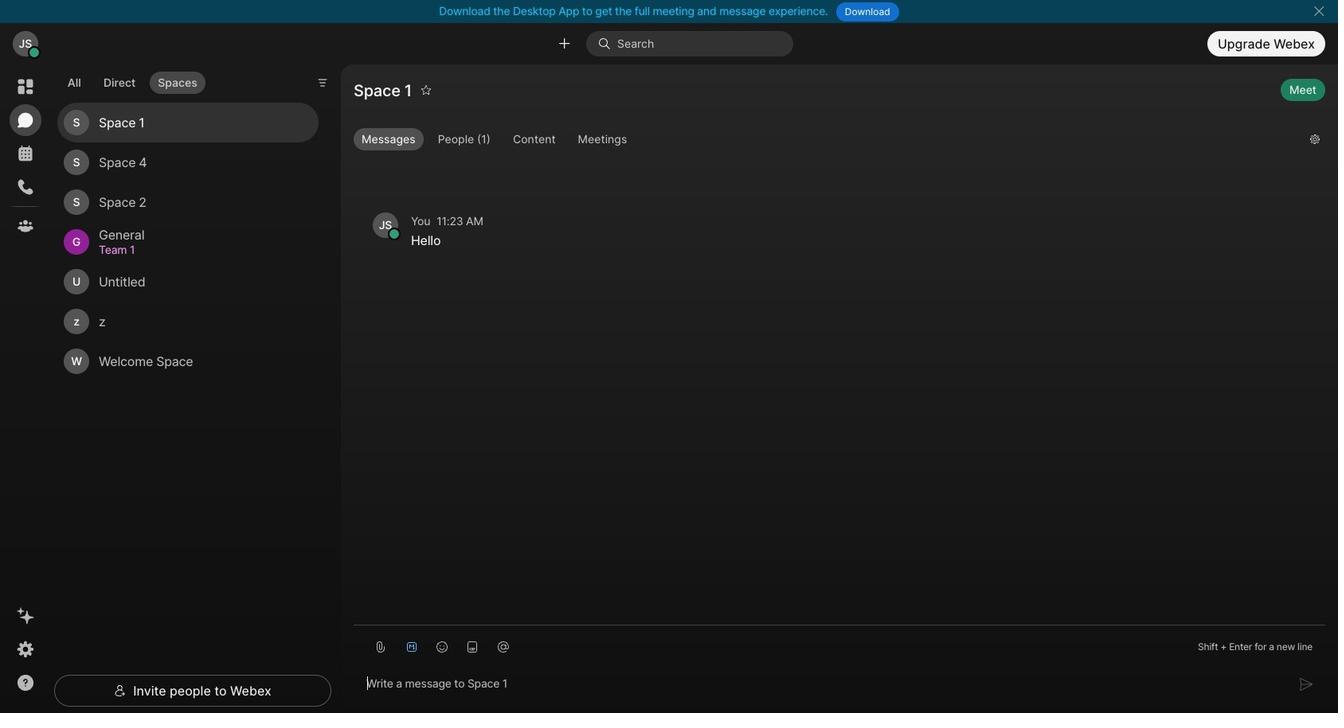 Task type: describe. For each thing, give the bounding box(es) containing it.
message composer toolbar element
[[354, 626, 1326, 663]]

general list item
[[57, 222, 319, 262]]

space 4 list item
[[57, 143, 319, 183]]

space 2 list item
[[57, 183, 319, 222]]

untitled list item
[[57, 262, 319, 302]]

cancel_16 image
[[1313, 5, 1326, 18]]



Task type: locate. For each thing, give the bounding box(es) containing it.
navigation
[[0, 65, 51, 714]]

group
[[354, 128, 1298, 154]]

webex tab list
[[10, 71, 41, 242]]

team 1 element
[[99, 242, 300, 259]]

space 1 list item
[[57, 103, 319, 143]]

z list item
[[57, 302, 319, 342]]

welcome space list item
[[57, 342, 319, 382]]

tab list
[[56, 62, 209, 99]]



Task type: vqa. For each thing, say whether or not it's contained in the screenshot.
Welcome Space 'list item' in the left of the page
yes



